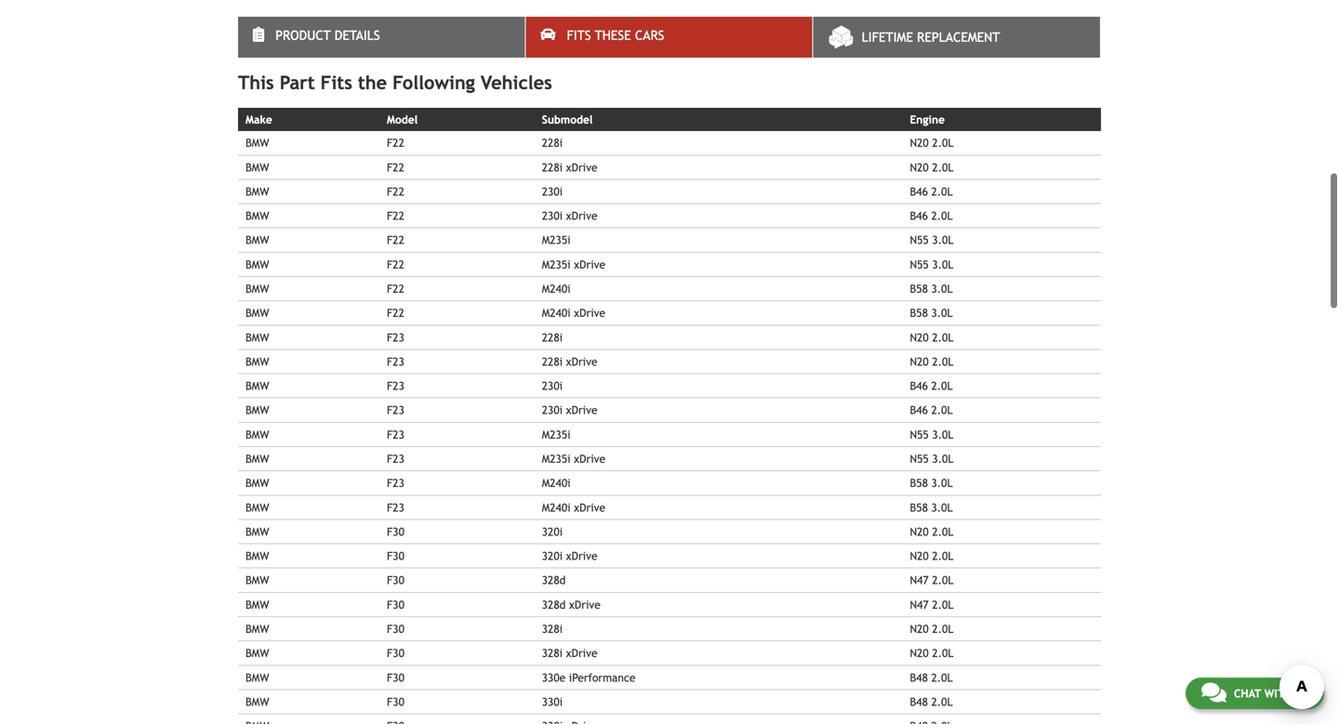 Task type: vqa. For each thing, say whether or not it's contained in the screenshot.
Youtube logo
no



Task type: describe. For each thing, give the bounding box(es) containing it.
2 b58 from the top
[[910, 307, 928, 320]]

4 m240i from the top
[[542, 501, 571, 514]]

17 bmw from the top
[[246, 526, 269, 539]]

7 n20 2.0l from the top
[[910, 623, 954, 636]]

2 228i from the top
[[542, 161, 563, 174]]

f30 for 328d xdrive
[[387, 599, 405, 612]]

3 n55 from the top
[[910, 428, 929, 441]]

b48 2.0l for 330e iperformance
[[910, 672, 953, 685]]

m235i xdrive for f23
[[542, 453, 606, 466]]

15 bmw from the top
[[246, 477, 269, 490]]

f23 for 230i xdrive
[[387, 404, 405, 417]]

1 b58 from the top
[[910, 282, 928, 295]]

f30 for 320i xdrive
[[387, 550, 405, 563]]

5 n20 2.0l from the top
[[910, 526, 954, 539]]

f30 for 328d
[[387, 574, 405, 587]]

7 bmw from the top
[[246, 282, 269, 295]]

18 bmw from the top
[[246, 550, 269, 563]]

9 bmw from the top
[[246, 331, 269, 344]]

f22 for 230i
[[387, 185, 405, 198]]

2 n55 3.0l from the top
[[910, 258, 954, 271]]

f22 for 230i xdrive
[[387, 209, 405, 222]]

328d xdrive
[[542, 599, 601, 612]]

4 n20 2.0l from the top
[[910, 355, 954, 368]]

2 m240i from the top
[[542, 307, 571, 320]]

b48 2.0l for 330i
[[910, 696, 953, 709]]

328d for 328d xdrive
[[542, 599, 566, 612]]

4 n20 from the top
[[910, 355, 929, 368]]

fits these cars
[[567, 28, 665, 43]]

make
[[246, 113, 272, 126]]

4 b46 from the top
[[910, 404, 928, 417]]

3 b46 from the top
[[910, 380, 928, 393]]

f22 for m240i
[[387, 282, 405, 295]]

f23 for 230i
[[387, 380, 405, 393]]

f30 for 328i
[[387, 623, 405, 636]]

m235i xdrive for f22
[[542, 258, 606, 271]]

16 bmw from the top
[[246, 501, 269, 514]]

f23 for m240i
[[387, 477, 405, 490]]

20 bmw from the top
[[246, 599, 269, 612]]

8 n20 2.0l from the top
[[910, 647, 954, 660]]

1 m235i from the top
[[542, 234, 571, 247]]

model
[[387, 113, 418, 126]]

328i xdrive
[[542, 647, 598, 660]]

3 230i from the top
[[542, 380, 563, 393]]

f22 for m235i
[[387, 234, 405, 247]]

3 bmw from the top
[[246, 185, 269, 198]]

4 b58 from the top
[[910, 501, 928, 514]]

3 b58 3.0l from the top
[[910, 477, 953, 490]]

1 n55 3.0l from the top
[[910, 234, 954, 247]]

8 bmw from the top
[[246, 307, 269, 320]]

2 n20 2.0l from the top
[[910, 161, 954, 174]]

lifetime
[[862, 30, 914, 45]]

328d for 328d
[[542, 574, 566, 587]]

the
[[358, 72, 387, 94]]

1 b58 3.0l from the top
[[910, 282, 953, 295]]

chat
[[1235, 688, 1262, 701]]

lifetime replacement link
[[814, 17, 1101, 58]]

320i for 320i xdrive
[[542, 550, 563, 563]]

12 bmw from the top
[[246, 404, 269, 417]]

4 228i from the top
[[542, 355, 563, 368]]

4 n55 3.0l from the top
[[910, 453, 954, 466]]

m240i xdrive for f22
[[542, 307, 606, 320]]

n47 for 328d xdrive
[[910, 599, 929, 612]]

2 bmw from the top
[[246, 161, 269, 174]]

b48 for 330e iperformance
[[910, 672, 928, 685]]

2 b58 3.0l from the top
[[910, 307, 953, 320]]

2 n20 from the top
[[910, 161, 929, 174]]

f23 for m235i
[[387, 428, 405, 441]]

22 bmw from the top
[[246, 647, 269, 660]]

this part fits the following vehicles
[[238, 72, 552, 94]]

4 n55 from the top
[[910, 453, 929, 466]]

11 bmw from the top
[[246, 380, 269, 393]]

3 m235i from the top
[[542, 428, 571, 441]]

328i for 328i xdrive
[[542, 647, 563, 660]]

with
[[1265, 688, 1292, 701]]

product details link
[[238, 17, 525, 58]]

engine
[[910, 113, 945, 126]]

6 n20 from the top
[[910, 550, 929, 563]]

3 b46 2.0l from the top
[[910, 380, 953, 393]]

b48 for 330i
[[910, 696, 928, 709]]

chat with us
[[1235, 688, 1309, 701]]

f30 for 330e iperformance
[[387, 672, 405, 685]]

this
[[238, 72, 274, 94]]

2 m235i from the top
[[542, 258, 571, 271]]

4 230i from the top
[[542, 404, 563, 417]]

2 b46 2.0l from the top
[[910, 209, 953, 222]]

cars
[[635, 28, 665, 43]]

4 bmw from the top
[[246, 209, 269, 222]]

1 horizontal spatial fits
[[567, 28, 591, 43]]

13 bmw from the top
[[246, 428, 269, 441]]

1 bmw from the top
[[246, 136, 269, 149]]



Task type: locate. For each thing, give the bounding box(es) containing it.
2 b46 from the top
[[910, 209, 928, 222]]

f23
[[387, 331, 405, 344], [387, 355, 405, 368], [387, 380, 405, 393], [387, 404, 405, 417], [387, 428, 405, 441], [387, 453, 405, 466], [387, 477, 405, 490], [387, 501, 405, 514]]

vehicles
[[481, 72, 552, 94]]

328d
[[542, 574, 566, 587], [542, 599, 566, 612]]

1 vertical spatial b48 2.0l
[[910, 696, 953, 709]]

6 f30 from the top
[[387, 647, 405, 660]]

n47
[[910, 574, 929, 587], [910, 599, 929, 612]]

f23 for m235i xdrive
[[387, 453, 405, 466]]

4 b58 3.0l from the top
[[910, 501, 953, 514]]

f22 for m240i xdrive
[[387, 307, 405, 320]]

b58 3.0l
[[910, 282, 953, 295], [910, 307, 953, 320], [910, 477, 953, 490], [910, 501, 953, 514]]

0 vertical spatial 228i xdrive
[[542, 161, 598, 174]]

1 f22 from the top
[[387, 136, 405, 149]]

fits these cars link
[[526, 17, 813, 58]]

f22 for 228i
[[387, 136, 405, 149]]

1 n20 2.0l from the top
[[910, 136, 954, 149]]

8 n20 from the top
[[910, 647, 929, 660]]

320i
[[542, 526, 563, 539], [542, 550, 563, 563]]

b46 2.0l
[[910, 185, 953, 198], [910, 209, 953, 222], [910, 380, 953, 393], [910, 404, 953, 417]]

1 n55 from the top
[[910, 234, 929, 247]]

m240i xdrive
[[542, 307, 606, 320], [542, 501, 606, 514]]

b48
[[910, 672, 928, 685], [910, 696, 928, 709]]

328i up 330e
[[542, 647, 563, 660]]

3 m240i from the top
[[542, 477, 571, 490]]

1 320i from the top
[[542, 526, 563, 539]]

320i xdrive
[[542, 550, 598, 563]]

1 vertical spatial b48
[[910, 696, 928, 709]]

m235i xdrive
[[542, 258, 606, 271], [542, 453, 606, 466]]

330e
[[542, 672, 566, 685]]

2 m235i xdrive from the top
[[542, 453, 606, 466]]

f30 for 330i
[[387, 696, 405, 709]]

23 bmw from the top
[[246, 672, 269, 685]]

330i
[[542, 696, 563, 709]]

6 bmw from the top
[[246, 258, 269, 271]]

replacement
[[918, 30, 1001, 45]]

1 vertical spatial 328d
[[542, 599, 566, 612]]

2 n55 from the top
[[910, 258, 929, 271]]

xdrive
[[566, 161, 598, 174], [566, 209, 598, 222], [574, 258, 606, 271], [574, 307, 606, 320], [566, 355, 598, 368], [566, 404, 598, 417], [574, 453, 606, 466], [574, 501, 606, 514], [566, 550, 598, 563], [569, 599, 601, 612], [566, 647, 598, 660]]

f30
[[387, 526, 405, 539], [387, 550, 405, 563], [387, 574, 405, 587], [387, 599, 405, 612], [387, 623, 405, 636], [387, 647, 405, 660], [387, 672, 405, 685], [387, 696, 405, 709]]

1 vertical spatial m240i xdrive
[[542, 501, 606, 514]]

320i up 328d xdrive
[[542, 550, 563, 563]]

b46
[[910, 185, 928, 198], [910, 209, 928, 222], [910, 380, 928, 393], [910, 404, 928, 417]]

b48 2.0l
[[910, 672, 953, 685], [910, 696, 953, 709]]

1 n47 2.0l from the top
[[910, 574, 954, 587]]

n47 2.0l
[[910, 574, 954, 587], [910, 599, 954, 612]]

2 228i xdrive from the top
[[542, 355, 598, 368]]

m240i
[[542, 282, 571, 295], [542, 307, 571, 320], [542, 477, 571, 490], [542, 501, 571, 514]]

8 f22 from the top
[[387, 307, 405, 320]]

19 bmw from the top
[[246, 574, 269, 587]]

328i for 328i
[[542, 623, 563, 636]]

f23 for m240i xdrive
[[387, 501, 405, 514]]

chat with us link
[[1186, 678, 1325, 710]]

these
[[595, 28, 631, 43]]

2 f22 from the top
[[387, 161, 405, 174]]

0 vertical spatial m235i xdrive
[[542, 258, 606, 271]]

2 m240i xdrive from the top
[[542, 501, 606, 514]]

0 vertical spatial b48 2.0l
[[910, 672, 953, 685]]

following
[[393, 72, 475, 94]]

f30 for 320i
[[387, 526, 405, 539]]

m235i
[[542, 234, 571, 247], [542, 258, 571, 271], [542, 428, 571, 441], [542, 453, 571, 466]]

0 vertical spatial fits
[[567, 28, 591, 43]]

f22 for 228i xdrive
[[387, 161, 405, 174]]

fits left the these
[[567, 28, 591, 43]]

1 vertical spatial 228i xdrive
[[542, 355, 598, 368]]

1 n47 from the top
[[910, 574, 929, 587]]

1 228i from the top
[[542, 136, 563, 149]]

iperformance
[[569, 672, 636, 685]]

2.0l
[[933, 136, 954, 149], [933, 161, 954, 174], [932, 185, 953, 198], [932, 209, 953, 222], [933, 331, 954, 344], [933, 355, 954, 368], [932, 380, 953, 393], [932, 404, 953, 417], [933, 526, 954, 539], [933, 550, 954, 563], [933, 574, 954, 587], [933, 599, 954, 612], [933, 623, 954, 636], [933, 647, 954, 660], [932, 672, 953, 685], [932, 696, 953, 709]]

2 n47 2.0l from the top
[[910, 599, 954, 612]]

4 f30 from the top
[[387, 599, 405, 612]]

1 328d from the top
[[542, 574, 566, 587]]

10 bmw from the top
[[246, 355, 269, 368]]

1 m235i xdrive from the top
[[542, 258, 606, 271]]

2 n47 from the top
[[910, 599, 929, 612]]

f22 for m235i xdrive
[[387, 258, 405, 271]]

4 f23 from the top
[[387, 404, 405, 417]]

product
[[276, 28, 331, 43]]

6 f22 from the top
[[387, 258, 405, 271]]

fits
[[567, 28, 591, 43], [321, 72, 352, 94]]

2 320i from the top
[[542, 550, 563, 563]]

part
[[280, 72, 315, 94]]

6 n20 2.0l from the top
[[910, 550, 954, 563]]

2 f23 from the top
[[387, 355, 405, 368]]

228i xdrive
[[542, 161, 598, 174], [542, 355, 598, 368]]

1 vertical spatial fits
[[321, 72, 352, 94]]

4 b46 2.0l from the top
[[910, 404, 953, 417]]

1 m240i from the top
[[542, 282, 571, 295]]

1 f30 from the top
[[387, 526, 405, 539]]

7 n20 from the top
[[910, 623, 929, 636]]

1 vertical spatial 328i
[[542, 647, 563, 660]]

1 b46 2.0l from the top
[[910, 185, 953, 198]]

n20
[[910, 136, 929, 149], [910, 161, 929, 174], [910, 331, 929, 344], [910, 355, 929, 368], [910, 526, 929, 539], [910, 550, 929, 563], [910, 623, 929, 636], [910, 647, 929, 660]]

328i up 328i xdrive
[[542, 623, 563, 636]]

bmw
[[246, 136, 269, 149], [246, 161, 269, 174], [246, 185, 269, 198], [246, 209, 269, 222], [246, 234, 269, 247], [246, 258, 269, 271], [246, 282, 269, 295], [246, 307, 269, 320], [246, 331, 269, 344], [246, 355, 269, 368], [246, 380, 269, 393], [246, 404, 269, 417], [246, 428, 269, 441], [246, 453, 269, 466], [246, 477, 269, 490], [246, 501, 269, 514], [246, 526, 269, 539], [246, 550, 269, 563], [246, 574, 269, 587], [246, 599, 269, 612], [246, 623, 269, 636], [246, 647, 269, 660], [246, 672, 269, 685], [246, 696, 269, 709]]

330e iperformance
[[542, 672, 636, 685]]

21 bmw from the top
[[246, 623, 269, 636]]

320i up 320i xdrive at left
[[542, 526, 563, 539]]

details
[[335, 28, 380, 43]]

1 b48 from the top
[[910, 672, 928, 685]]

2 230i from the top
[[542, 209, 563, 222]]

comments image
[[1202, 682, 1227, 704]]

product details
[[276, 28, 380, 43]]

5 bmw from the top
[[246, 234, 269, 247]]

14 bmw from the top
[[246, 453, 269, 466]]

1 vertical spatial 320i
[[542, 550, 563, 563]]

f23 for 228i xdrive
[[387, 355, 405, 368]]

230i xdrive
[[542, 209, 598, 222], [542, 404, 598, 417]]

n20 2.0l
[[910, 136, 954, 149], [910, 161, 954, 174], [910, 331, 954, 344], [910, 355, 954, 368], [910, 526, 954, 539], [910, 550, 954, 563], [910, 623, 954, 636], [910, 647, 954, 660]]

3 n20 from the top
[[910, 331, 929, 344]]

0 vertical spatial 328i
[[542, 623, 563, 636]]

fits left the
[[321, 72, 352, 94]]

328i
[[542, 623, 563, 636], [542, 647, 563, 660]]

n47 2.0l for 328d xdrive
[[910, 599, 954, 612]]

0 vertical spatial n47
[[910, 574, 929, 587]]

0 vertical spatial 320i
[[542, 526, 563, 539]]

0 horizontal spatial fits
[[321, 72, 352, 94]]

5 f30 from the top
[[387, 623, 405, 636]]

2 f30 from the top
[[387, 550, 405, 563]]

us
[[1296, 688, 1309, 701]]

2 b48 from the top
[[910, 696, 928, 709]]

3 228i from the top
[[542, 331, 563, 344]]

228i xdrive for f23
[[542, 355, 598, 368]]

b58
[[910, 282, 928, 295], [910, 307, 928, 320], [910, 477, 928, 490], [910, 501, 928, 514]]

0 vertical spatial 328d
[[542, 574, 566, 587]]

1 230i from the top
[[542, 185, 563, 198]]

submodel
[[542, 113, 593, 126]]

1 228i xdrive from the top
[[542, 161, 598, 174]]

1 m240i xdrive from the top
[[542, 307, 606, 320]]

24 bmw from the top
[[246, 696, 269, 709]]

8 f30 from the top
[[387, 696, 405, 709]]

230i
[[542, 185, 563, 198], [542, 209, 563, 222], [542, 380, 563, 393], [542, 404, 563, 417]]

f22
[[387, 136, 405, 149], [387, 161, 405, 174], [387, 185, 405, 198], [387, 209, 405, 222], [387, 234, 405, 247], [387, 258, 405, 271], [387, 282, 405, 295], [387, 307, 405, 320]]

320i for 320i
[[542, 526, 563, 539]]

230i xdrive for f22
[[542, 209, 598, 222]]

3 f23 from the top
[[387, 380, 405, 393]]

228i xdrive for f22
[[542, 161, 598, 174]]

1 vertical spatial n47 2.0l
[[910, 599, 954, 612]]

0 vertical spatial 230i xdrive
[[542, 209, 598, 222]]

5 f22 from the top
[[387, 234, 405, 247]]

1 b48 2.0l from the top
[[910, 672, 953, 685]]

n47 for 328d
[[910, 574, 929, 587]]

2 328i from the top
[[542, 647, 563, 660]]

4 m235i from the top
[[542, 453, 571, 466]]

0 vertical spatial m240i xdrive
[[542, 307, 606, 320]]

1 vertical spatial n47
[[910, 599, 929, 612]]

3 b58 from the top
[[910, 477, 928, 490]]

n47 2.0l for 328d
[[910, 574, 954, 587]]

f30 for 328i xdrive
[[387, 647, 405, 660]]

3.0l
[[933, 234, 954, 247], [933, 258, 954, 271], [932, 282, 953, 295], [932, 307, 953, 320], [933, 428, 954, 441], [933, 453, 954, 466], [932, 477, 953, 490], [932, 501, 953, 514]]

3 n20 2.0l from the top
[[910, 331, 954, 344]]

2 230i xdrive from the top
[[542, 404, 598, 417]]

1 b46 from the top
[[910, 185, 928, 198]]

3 n55 3.0l from the top
[[910, 428, 954, 441]]

0 vertical spatial n47 2.0l
[[910, 574, 954, 587]]

2 328d from the top
[[542, 599, 566, 612]]

228i
[[542, 136, 563, 149], [542, 161, 563, 174], [542, 331, 563, 344], [542, 355, 563, 368]]

n55 3.0l
[[910, 234, 954, 247], [910, 258, 954, 271], [910, 428, 954, 441], [910, 453, 954, 466]]

lifetime replacement
[[862, 30, 1001, 45]]

f23 for 228i
[[387, 331, 405, 344]]

1 vertical spatial 230i xdrive
[[542, 404, 598, 417]]

230i xdrive for f23
[[542, 404, 598, 417]]

1 n20 from the top
[[910, 136, 929, 149]]

7 f22 from the top
[[387, 282, 405, 295]]

0 vertical spatial b48
[[910, 672, 928, 685]]

1 vertical spatial m235i xdrive
[[542, 453, 606, 466]]

m240i xdrive for f23
[[542, 501, 606, 514]]

5 n20 from the top
[[910, 526, 929, 539]]

7 f30 from the top
[[387, 672, 405, 685]]

n55
[[910, 234, 929, 247], [910, 258, 929, 271], [910, 428, 929, 441], [910, 453, 929, 466]]



